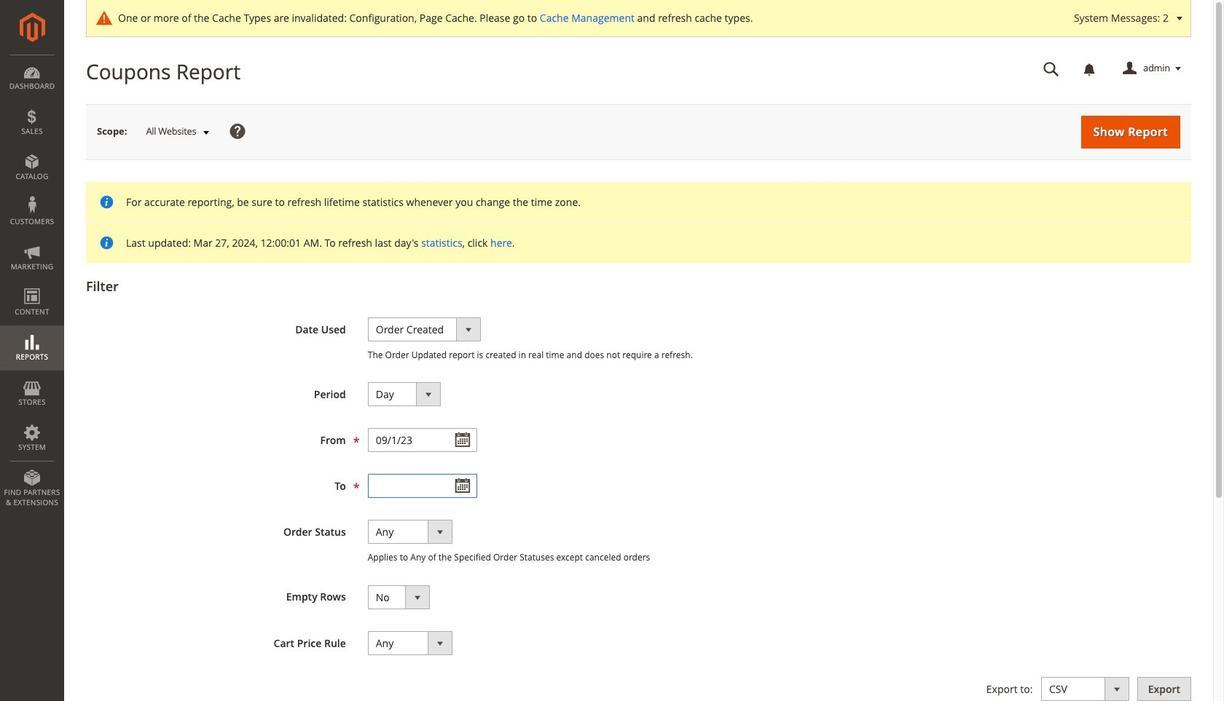 Task type: describe. For each thing, give the bounding box(es) containing it.
magento admin panel image
[[19, 12, 45, 42]]



Task type: locate. For each thing, give the bounding box(es) containing it.
menu bar
[[0, 55, 64, 515]]

None text field
[[368, 429, 477, 453]]

None text field
[[1033, 56, 1070, 82], [368, 475, 477, 499], [1033, 56, 1070, 82], [368, 475, 477, 499]]



Task type: vqa. For each thing, say whether or not it's contained in the screenshot.
2nd 'To' text field from the right
no



